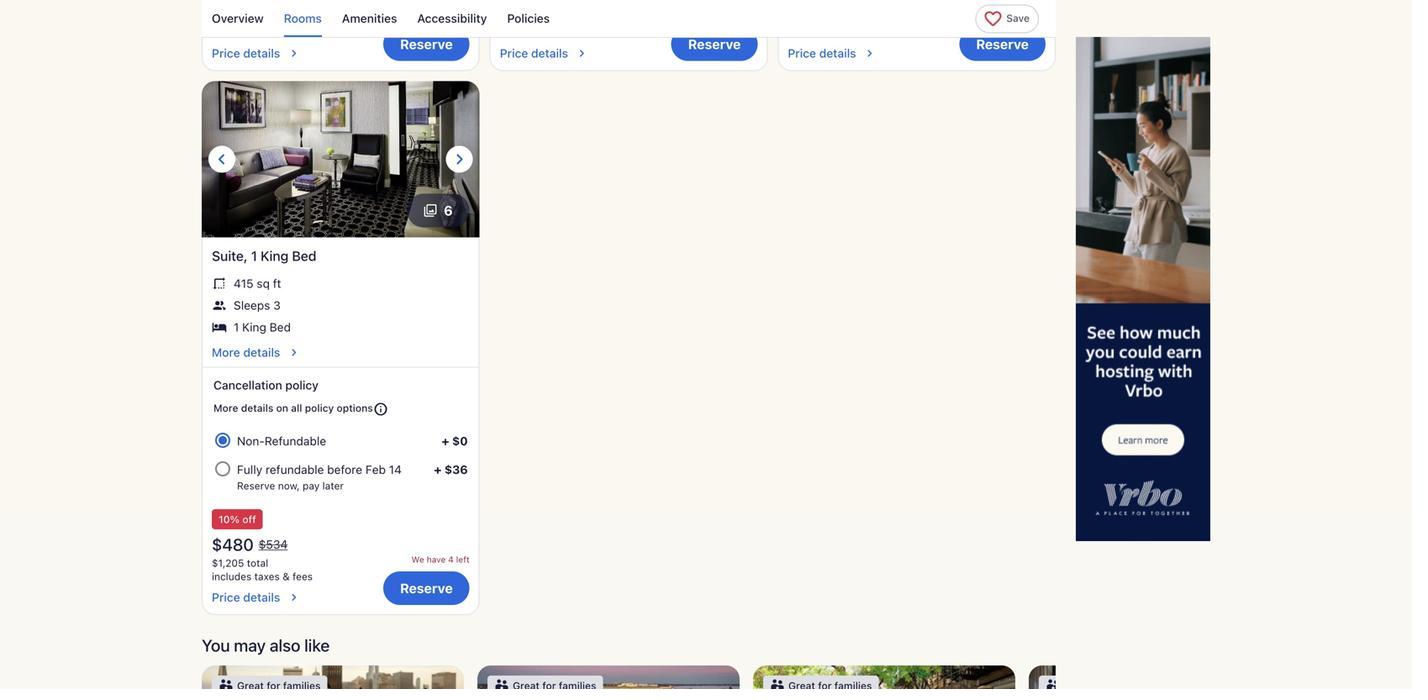 Task type: vqa. For each thing, say whether or not it's contained in the screenshot.
10%
yes



Task type: locate. For each thing, give the bounding box(es) containing it.
small image for 1 out of 10 "element"
[[219, 678, 234, 689]]

0 vertical spatial we have 4 left
[[412, 10, 470, 20]]

price details down includes taxes & fees
[[788, 46, 856, 60]]

taxes inside $932 total includes taxes & fees
[[542, 26, 568, 38]]

10%
[[219, 513, 240, 525]]

feb
[[365, 462, 386, 476]]

later
[[322, 480, 344, 491]]

total inside $480 $534 $1,205 total includes taxes & fees
[[247, 557, 268, 569]]

0 vertical spatial bed
[[292, 248, 316, 264]]

$932
[[500, 13, 525, 25]]

show all 6 images for suite, 1 king bed image
[[424, 204, 437, 217]]

may
[[234, 635, 266, 655]]

2 4 from the top
[[448, 555, 454, 564]]

fees
[[292, 26, 313, 38], [581, 26, 601, 38], [869, 26, 889, 38], [292, 570, 313, 582]]

cancellation
[[213, 378, 282, 392]]

& inside $480 $534 $1,205 total includes taxes & fees
[[282, 570, 290, 582]]

price
[[212, 46, 240, 60], [500, 46, 528, 60], [788, 46, 816, 60], [212, 590, 240, 604]]

medium image down $932 total includes taxes & fees
[[575, 47, 588, 60]]

3 out of 10 element
[[753, 665, 1015, 689]]

medium image down rooms link
[[287, 47, 300, 60]]

$1,205
[[212, 557, 244, 569]]

sleeps
[[234, 298, 270, 312]]

taxes inside $913 total includes taxes & fees
[[254, 26, 280, 38]]

list
[[202, 0, 1056, 37], [212, 276, 470, 335]]

have for includes taxes & fees
[[427, 10, 446, 20]]

left
[[456, 10, 470, 20], [1032, 10, 1046, 20], [456, 555, 470, 564]]

415
[[234, 276, 253, 290]]

1 down sleeps on the top left
[[234, 320, 239, 334]]

more for more details on all policy options
[[213, 402, 238, 414]]

non-
[[237, 434, 265, 448]]

policy
[[285, 378, 319, 392], [305, 402, 334, 414]]

price details button down $913 total includes taxes & fees
[[212, 39, 313, 61]]

+ left $36
[[434, 462, 442, 476]]

medium image
[[287, 346, 300, 359]]

more down cancellation
[[213, 402, 238, 414]]

taxes
[[254, 26, 280, 38], [542, 26, 568, 38], [830, 26, 856, 38], [254, 570, 280, 582]]

details down 1 king bed
[[243, 345, 280, 359]]

2 out of 10 element
[[477, 665, 740, 689]]

+ inside + $36 reserve now, pay later
[[434, 462, 442, 476]]

1 horizontal spatial 1
[[251, 248, 257, 264]]

$480
[[212, 534, 254, 554]]

1 vertical spatial 4
[[448, 555, 454, 564]]

have
[[427, 10, 446, 20], [1003, 10, 1022, 20], [427, 555, 446, 564]]

details down includes taxes & fees
[[819, 46, 856, 60]]

total right $913
[[238, 13, 260, 25]]

policy right all
[[305, 402, 334, 414]]

fees inside $932 total includes taxes & fees
[[581, 26, 601, 38]]

$913
[[212, 13, 236, 25]]

&
[[282, 26, 290, 38], [571, 26, 578, 38], [859, 26, 866, 38], [282, 570, 290, 582]]

we have 4 left
[[412, 10, 470, 20], [412, 555, 470, 564]]

includes inside $480 $534 $1,205 total includes taxes & fees
[[212, 570, 252, 582]]

includes inside $932 total includes taxes & fees
[[500, 26, 540, 38]]

$534
[[259, 537, 288, 551]]

0 horizontal spatial 1
[[234, 320, 239, 334]]

non-refundable
[[237, 434, 326, 448]]

more
[[212, 345, 240, 359], [213, 402, 238, 414]]

0 vertical spatial +
[[441, 434, 449, 448]]

lobby image
[[1029, 665, 1291, 689]]

415 sq ft list item
[[212, 276, 470, 291]]

total right $932
[[528, 13, 549, 25]]

2 we have 4 left from the top
[[412, 555, 470, 564]]

total inside $932 total includes taxes & fees
[[528, 13, 549, 25]]

taxes inside $480 $534 $1,205 total includes taxes & fees
[[254, 570, 280, 582]]

fees inside $913 total includes taxes & fees
[[292, 26, 313, 38]]

overview link
[[212, 0, 264, 37]]

king up ft
[[261, 248, 289, 264]]

we have 4 left for includes taxes & fees
[[412, 10, 470, 20]]

price down includes taxes & fees
[[788, 46, 816, 60]]

price down $913
[[212, 46, 240, 60]]

0 vertical spatial more
[[212, 345, 240, 359]]

0 vertical spatial 4
[[448, 10, 454, 20]]

price details down $913 total includes taxes & fees
[[212, 46, 280, 60]]

list containing overview
[[202, 0, 1056, 37]]

total inside $913 total includes taxes & fees
[[238, 13, 260, 25]]

rooms link
[[284, 0, 322, 37]]

we
[[412, 10, 424, 20], [988, 10, 1001, 20], [412, 555, 424, 564]]

1 vertical spatial king
[[242, 320, 266, 334]]

price details down $932 total includes taxes & fees
[[500, 46, 568, 60]]

details down $913 total includes taxes & fees
[[243, 46, 280, 60]]

reserve
[[400, 36, 453, 52], [688, 36, 741, 52], [976, 36, 1029, 52], [237, 480, 275, 491], [400, 580, 453, 596]]

1 vertical spatial policy
[[305, 402, 334, 414]]

price details
[[212, 46, 280, 60], [500, 46, 568, 60], [788, 46, 856, 60], [212, 590, 280, 604]]

2
[[1025, 10, 1030, 20]]

view from room image
[[753, 665, 1015, 689]]

more details on all policy options
[[213, 402, 373, 414]]

price down $1,205
[[212, 590, 240, 604]]

overview
[[212, 11, 264, 25]]

price down $932
[[500, 46, 528, 60]]

fully
[[237, 462, 262, 476]]

4 for $1,205 total
[[448, 555, 454, 564]]

4 out of 10 element
[[1029, 665, 1291, 689]]

small image
[[770, 678, 785, 689]]

king inside list item
[[242, 320, 266, 334]]

you
[[202, 635, 230, 655]]

4
[[448, 10, 454, 20], [448, 555, 454, 564]]

1 right suite,
[[251, 248, 257, 264]]

price details button
[[212, 39, 313, 61], [500, 39, 601, 61], [788, 39, 889, 61], [212, 583, 313, 605]]

1 we have 4 left from the top
[[412, 10, 470, 20]]

ft
[[273, 276, 281, 290]]

king down sleeps on the top left
[[242, 320, 266, 334]]

small image inside "4 out of 10" element
[[1046, 678, 1061, 689]]

details for price details button below $913 total includes taxes & fees
[[243, 46, 280, 60]]

includes
[[212, 26, 252, 38], [500, 26, 540, 38], [788, 26, 828, 38], [212, 570, 252, 582]]

more up cancellation
[[212, 345, 240, 359]]

1 vertical spatial more
[[213, 402, 238, 414]]

0 vertical spatial list
[[202, 0, 1056, 37]]

small image inside "2 out of 10" element
[[494, 678, 509, 689]]

+
[[441, 434, 449, 448], [434, 462, 442, 476]]

1 vertical spatial list
[[212, 276, 470, 335]]

1 vertical spatial 1
[[234, 320, 239, 334]]

medium image for price details button under $480 $534 $1,205 total includes taxes & fees
[[287, 591, 300, 604]]

1 vertical spatial bed
[[270, 320, 291, 334]]

14
[[389, 462, 402, 476]]

policy up all
[[285, 378, 319, 392]]

accessibility link
[[417, 0, 487, 37]]

bed up the 415 sq ft list item
[[292, 248, 316, 264]]

details down $932 total includes taxes & fees
[[531, 46, 568, 60]]

show previous image image
[[212, 149, 232, 169]]

1 4 from the top
[[448, 10, 454, 20]]

small image for "2 out of 10" element
[[494, 678, 509, 689]]

bed
[[292, 248, 316, 264], [270, 320, 291, 334]]

sq
[[257, 276, 270, 290]]

price for price details button below $913 total includes taxes & fees
[[212, 46, 240, 60]]

king
[[261, 248, 289, 264], [242, 320, 266, 334]]

frette italian sheets, premium bedding, in-room safe, desk image
[[202, 81, 480, 237]]

6 button
[[407, 194, 470, 227]]

4 for includes taxes & fees
[[448, 10, 454, 20]]

1 out of 10 element
[[202, 665, 464, 689]]

bed inside list item
[[270, 320, 291, 334]]

sleeps 3
[[234, 298, 281, 312]]

terrace/patio image
[[202, 665, 464, 689]]

1 vertical spatial we have 4 left
[[412, 555, 470, 564]]

more details on all policy options button
[[213, 395, 468, 423]]

list containing 415 sq ft
[[212, 276, 470, 335]]

bed down 3
[[270, 320, 291, 334]]

medium image down includes taxes & fees
[[863, 47, 876, 60]]

1
[[251, 248, 257, 264], [234, 320, 239, 334]]

suite,
[[212, 248, 248, 264]]

details down $480 $534 $1,205 total includes taxes & fees
[[243, 590, 280, 604]]

price details for price details button underneath $932 total includes taxes & fees
[[500, 46, 568, 60]]

small image inside 1 out of 10 "element"
[[219, 678, 234, 689]]

medium image up also
[[287, 591, 300, 604]]

total
[[238, 13, 260, 25], [528, 13, 549, 25], [247, 557, 268, 569]]

total for $913 total
[[238, 13, 260, 25]]

reserve link for price details button underneath includes taxes & fees
[[959, 27, 1046, 61]]

price details for price details button underneath includes taxes & fees
[[788, 46, 856, 60]]

1 king bed list item
[[212, 320, 470, 335]]

price details down $1,205
[[212, 590, 280, 604]]

small image
[[373, 402, 388, 417], [219, 678, 234, 689], [494, 678, 509, 689], [1046, 678, 1061, 689]]

+ for $0
[[441, 434, 449, 448]]

0 vertical spatial policy
[[285, 378, 319, 392]]

1 vertical spatial +
[[434, 462, 442, 476]]

415 sq ft
[[234, 276, 281, 290]]

save button
[[975, 5, 1039, 33]]

total down $534 button
[[247, 557, 268, 569]]

$36
[[444, 462, 468, 476]]

& inside $913 total includes taxes & fees
[[282, 26, 290, 38]]

reserve link
[[383, 27, 470, 61], [671, 27, 758, 61], [959, 27, 1046, 61], [383, 571, 470, 605]]

policy inside button
[[305, 402, 334, 414]]

before
[[327, 462, 362, 476]]

medium image
[[287, 47, 300, 60], [575, 47, 588, 60], [863, 47, 876, 60], [287, 591, 300, 604]]

we have 2 left
[[988, 10, 1046, 20]]

1 king bed
[[234, 320, 291, 334]]

more details button
[[212, 345, 470, 360]]

+ left $0
[[441, 434, 449, 448]]

0 horizontal spatial bed
[[270, 320, 291, 334]]

details
[[243, 46, 280, 60], [531, 46, 568, 60], [819, 46, 856, 60], [243, 345, 280, 359], [241, 402, 273, 414], [243, 590, 280, 604]]

total for $932 total
[[528, 13, 549, 25]]



Task type: describe. For each thing, give the bounding box(es) containing it.
off
[[242, 513, 256, 525]]

also
[[270, 635, 300, 655]]

have for $1,205 total
[[427, 555, 446, 564]]

details for price details button underneath $932 total includes taxes & fees
[[531, 46, 568, 60]]

price details button down $932 total includes taxes & fees
[[500, 39, 601, 61]]

$0
[[452, 434, 468, 448]]

medium image for price details button below $913 total includes taxes & fees
[[287, 47, 300, 60]]

we for includes taxes & fees
[[412, 10, 424, 20]]

amenities
[[342, 11, 397, 25]]

$913 total includes taxes & fees
[[212, 13, 313, 38]]

price for price details button under $480 $534 $1,205 total includes taxes & fees
[[212, 590, 240, 604]]

fees inside $480 $534 $1,205 total includes taxes & fees
[[292, 570, 313, 582]]

now,
[[278, 480, 300, 491]]

price details button down $480 $534 $1,205 total includes taxes & fees
[[212, 583, 313, 605]]

10% off
[[219, 513, 256, 525]]

price for price details button underneath $932 total includes taxes & fees
[[500, 46, 528, 60]]

+ $36 reserve now, pay later
[[237, 462, 468, 491]]

+ $0
[[441, 434, 468, 448]]

includes inside $913 total includes taxes & fees
[[212, 26, 252, 38]]

sleeps 3 list item
[[212, 298, 470, 313]]

rooms
[[284, 11, 322, 25]]

3
[[273, 298, 281, 312]]

refundable
[[266, 462, 324, 476]]

cancellation policy
[[213, 378, 319, 392]]

medium image for price details button underneath $932 total includes taxes & fees
[[575, 47, 588, 60]]

details for price details button underneath includes taxes & fees
[[819, 46, 856, 60]]

pay
[[303, 480, 320, 491]]

reserve link for price details button below $913 total includes taxes & fees
[[383, 27, 470, 61]]

1 horizontal spatial bed
[[292, 248, 316, 264]]

reserve inside + $36 reserve now, pay later
[[237, 480, 275, 491]]

we for $1,205 total
[[412, 555, 424, 564]]

price details button down includes taxes & fees
[[788, 39, 889, 61]]

show next image image
[[449, 149, 470, 169]]

0 vertical spatial king
[[261, 248, 289, 264]]

exterior image
[[477, 665, 740, 689]]

$534 button
[[257, 537, 289, 552]]

reserve link for price details button under $480 $534 $1,205 total includes taxes & fees
[[383, 571, 470, 605]]

like
[[304, 635, 330, 655]]

$932 total includes taxes & fees
[[500, 13, 601, 38]]

$480 $534 $1,205 total includes taxes & fees
[[212, 534, 313, 582]]

more details
[[212, 345, 280, 359]]

left for includes taxes & fees
[[456, 10, 470, 20]]

fully refundable before feb 14
[[237, 462, 402, 476]]

accessibility
[[417, 11, 487, 25]]

you may also like
[[202, 635, 330, 655]]

options
[[337, 402, 373, 414]]

we have 4 left for $1,205 total
[[412, 555, 470, 564]]

includes taxes & fees
[[788, 26, 889, 38]]

amenities link
[[342, 0, 397, 37]]

+ for $36
[[434, 462, 442, 476]]

price details for price details button below $913 total includes taxes & fees
[[212, 46, 280, 60]]

small image inside the more details on all policy options button
[[373, 402, 388, 417]]

all
[[291, 402, 302, 414]]

policies link
[[507, 0, 550, 37]]

suite, 1 king bed
[[212, 248, 316, 264]]

more for more details
[[212, 345, 240, 359]]

medium image for price details button underneath includes taxes & fees
[[863, 47, 876, 60]]

& inside $932 total includes taxes & fees
[[571, 26, 578, 38]]

small image for "4 out of 10" element on the bottom right
[[1046, 678, 1061, 689]]

save
[[1006, 12, 1030, 24]]

0 vertical spatial 1
[[251, 248, 257, 264]]

refundable
[[265, 434, 326, 448]]

left for $1,205 total
[[456, 555, 470, 564]]

details down cancellation policy
[[241, 402, 273, 414]]

policies
[[507, 11, 550, 25]]

6
[[444, 203, 453, 218]]

on
[[276, 402, 288, 414]]

price for price details button underneath includes taxes & fees
[[788, 46, 816, 60]]

price details for price details button under $480 $534 $1,205 total includes taxes & fees
[[212, 590, 280, 604]]

1 inside list item
[[234, 320, 239, 334]]

details for price details button under $480 $534 $1,205 total includes taxes & fees
[[243, 590, 280, 604]]



